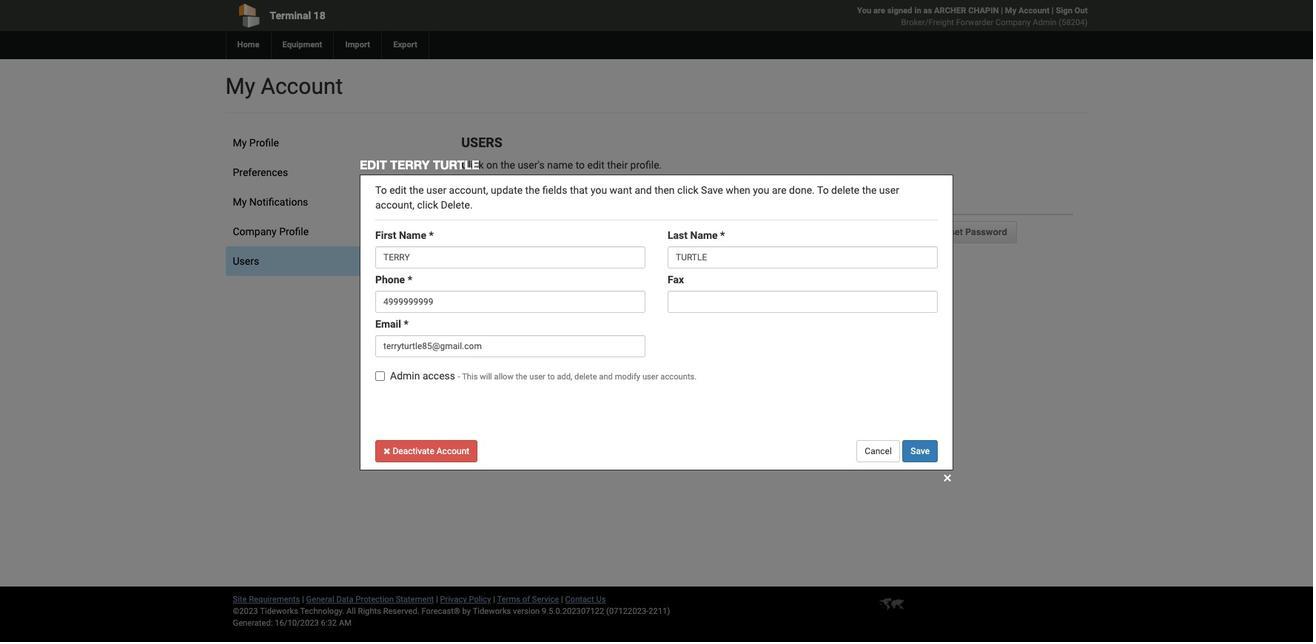 Task type: vqa. For each thing, say whether or not it's contained in the screenshot.
Terms
yes



Task type: describe. For each thing, give the bounding box(es) containing it.
on
[[486, 159, 498, 171]]

import link
[[333, 31, 381, 59]]

in
[[915, 6, 922, 16]]

name
[[547, 159, 573, 171]]

all
[[346, 607, 356, 617]]

terminal 18
[[270, 10, 326, 21]]

are
[[874, 6, 886, 16]]

privacy policy link
[[440, 595, 491, 605]]

user for general user
[[632, 223, 653, 235]]

my profile
[[233, 137, 279, 149]]

edit
[[360, 158, 387, 172]]

profile for company profile
[[279, 226, 309, 238]]

site
[[233, 595, 247, 605]]

reserved.
[[383, 607, 420, 617]]

terms of service link
[[497, 595, 559, 605]]

am
[[339, 619, 352, 629]]

preferences
[[233, 167, 288, 178]]

(58204)
[[1059, 18, 1088, 27]]

| up 9.5.0.202307122
[[561, 595, 563, 605]]

rights
[[358, 607, 381, 617]]

admin
[[1033, 18, 1057, 27]]

privacy
[[440, 595, 467, 605]]

company profile
[[233, 226, 309, 238]]

my for my account
[[225, 73, 255, 99]]

| up tideworks
[[493, 595, 495, 605]]

technology.
[[300, 607, 344, 617]]

equipment
[[282, 40, 322, 50]]

chapin
[[969, 6, 999, 16]]

general data protection statement link
[[306, 595, 434, 605]]

user for add user
[[506, 263, 528, 275]]

site requirements link
[[233, 595, 300, 605]]

terms
[[497, 595, 521, 605]]

you are signed in as archer chapin | my account | sign out broker/freight forwarder company admin (58204)
[[857, 6, 1088, 27]]

add user
[[483, 263, 528, 275]]

as
[[924, 6, 932, 16]]

version
[[513, 607, 540, 617]]

©2023 tideworks
[[233, 607, 298, 617]]

data
[[336, 595, 354, 605]]

service
[[532, 595, 559, 605]]

0 vertical spatial general
[[595, 223, 630, 235]]

| right chapin
[[1001, 6, 1003, 16]]

user's
[[518, 159, 545, 171]]

contact us link
[[565, 595, 606, 605]]

home
[[237, 40, 260, 50]]

| up technology.
[[302, 595, 304, 605]]

import
[[345, 40, 370, 50]]

contact
[[565, 595, 594, 605]]

| up the forecast®
[[436, 595, 438, 605]]

my notifications
[[233, 196, 308, 208]]

forwarder
[[956, 18, 994, 27]]

site requirements | general data protection statement | privacy policy | terms of service | contact us ©2023 tideworks technology. all rights reserved. forecast® by tideworks version 9.5.0.202307122 (07122023-2211) generated: 16/10/2023 6:32 am
[[233, 595, 670, 629]]

edit terry turtle
[[360, 158, 479, 172]]

archer
[[934, 6, 966, 16]]

account inside "you are signed in as archer chapin | my account | sign out broker/freight forwarder company admin (58204)"
[[1019, 6, 1050, 16]]

my for my profile
[[233, 137, 247, 149]]

add
[[485, 263, 504, 275]]

us
[[596, 595, 606, 605]]

sign out link
[[1056, 6, 1088, 16]]

0 horizontal spatial users
[[233, 255, 259, 267]]

my account link
[[1005, 6, 1050, 16]]

their
[[607, 159, 628, 171]]

out
[[1075, 6, 1088, 16]]

broker/freight
[[901, 18, 954, 27]]

forecast®
[[422, 607, 460, 617]]

export
[[393, 40, 418, 50]]



Task type: locate. For each thing, give the bounding box(es) containing it.
1 vertical spatial users
[[233, 255, 259, 267]]

0 horizontal spatial general
[[306, 595, 334, 605]]

profile
[[249, 137, 279, 149], [279, 226, 309, 238]]

0 vertical spatial user
[[595, 195, 616, 206]]

reset
[[939, 227, 963, 238]]

0 horizontal spatial company
[[233, 226, 277, 238]]

my
[[1005, 6, 1017, 16], [225, 73, 255, 99], [233, 137, 247, 149], [233, 196, 247, 208]]

0 horizontal spatial account
[[261, 73, 343, 99]]

user type
[[595, 195, 641, 206]]

1 horizontal spatial users
[[461, 135, 503, 150]]

18
[[314, 10, 326, 21]]

add user button
[[461, 257, 537, 282]]

name
[[467, 195, 495, 206]]

1 horizontal spatial profile
[[279, 226, 309, 238]]

2 vertical spatial user
[[506, 263, 528, 275]]

protection
[[356, 595, 394, 605]]

email
[[705, 195, 730, 206]]

1 vertical spatial account
[[261, 73, 343, 99]]

sign
[[1056, 6, 1073, 16]]

company inside "you are signed in as archer chapin | my account | sign out broker/freight forwarder company admin (58204)"
[[996, 18, 1031, 27]]

terryturtle85@gmail.com
[[705, 223, 819, 235]]

my account
[[225, 73, 343, 99]]

users
[[461, 135, 503, 150], [233, 255, 259, 267]]

2 horizontal spatial user
[[632, 223, 653, 235]]

general user
[[595, 223, 653, 235]]

terryturtle85@gmail.com link
[[705, 223, 819, 235]]

equipment link
[[271, 31, 333, 59]]

account up admin
[[1019, 6, 1050, 16]]

2211)
[[649, 607, 670, 617]]

my up preferences
[[233, 137, 247, 149]]

1 vertical spatial company
[[233, 226, 277, 238]]

reset password link
[[929, 221, 1017, 243]]

export link
[[381, 31, 429, 59]]

click
[[461, 159, 484, 171]]

signed
[[888, 6, 913, 16]]

my right chapin
[[1005, 6, 1017, 16]]

0 vertical spatial account
[[1019, 6, 1050, 16]]

general
[[595, 223, 630, 235], [306, 595, 334, 605]]

profile for my profile
[[249, 137, 279, 149]]

0 vertical spatial users
[[461, 135, 503, 150]]

edit
[[588, 159, 605, 171]]

1 horizontal spatial account
[[1019, 6, 1050, 16]]

account
[[1019, 6, 1050, 16], [261, 73, 343, 99]]

terminal
[[270, 10, 311, 21]]

| left sign
[[1052, 6, 1054, 16]]

password
[[965, 227, 1007, 238]]

16/10/2023
[[275, 619, 319, 629]]

general inside site requirements | general data protection statement | privacy policy | terms of service | contact us ©2023 tideworks technology. all rights reserved. forecast® by tideworks version 9.5.0.202307122 (07122023-2211) generated: 16/10/2023 6:32 am
[[306, 595, 334, 605]]

user inside button
[[506, 263, 528, 275]]

|
[[1001, 6, 1003, 16], [1052, 6, 1054, 16], [302, 595, 304, 605], [436, 595, 438, 605], [493, 595, 495, 605], [561, 595, 563, 605]]

terry turtle down name
[[467, 223, 537, 235]]

user
[[595, 195, 616, 206], [632, 223, 653, 235], [506, 263, 528, 275]]

0 vertical spatial company
[[996, 18, 1031, 27]]

home link
[[225, 31, 271, 59]]

my down home "link"
[[225, 73, 255, 99]]

account down equipment link
[[261, 73, 343, 99]]

the
[[501, 159, 515, 171]]

company down my account link
[[996, 18, 1031, 27]]

my down preferences
[[233, 196, 247, 208]]

profile up preferences
[[249, 137, 279, 149]]

my inside "you are signed in as archer chapin | my account | sign out broker/freight forwarder company admin (58204)"
[[1005, 6, 1017, 16]]

1 horizontal spatial user
[[595, 195, 616, 206]]

0 vertical spatial profile
[[249, 137, 279, 149]]

9.5.0.202307122
[[542, 607, 604, 617]]

notifications
[[249, 196, 308, 208]]

1 vertical spatial profile
[[279, 226, 309, 238]]

tideworks
[[473, 607, 511, 617]]

user down type
[[632, 223, 653, 235]]

1 vertical spatial user
[[632, 223, 653, 235]]

terry turtle
[[390, 158, 479, 172], [467, 223, 537, 235]]

of
[[523, 595, 530, 605]]

generated:
[[233, 619, 273, 629]]

company down my notifications
[[233, 226, 277, 238]]

terry turtle left on
[[390, 158, 479, 172]]

terryturtle85@gmail.com reset password
[[705, 223, 1007, 238]]

users down "company profile"
[[233, 255, 259, 267]]

policy
[[469, 595, 491, 605]]

6:32
[[321, 619, 337, 629]]

general up technology.
[[306, 595, 334, 605]]

0 vertical spatial terry turtle
[[390, 158, 479, 172]]

users up click
[[461, 135, 503, 150]]

general down the user type
[[595, 223, 630, 235]]

0 horizontal spatial profile
[[249, 137, 279, 149]]

1 horizontal spatial general
[[595, 223, 630, 235]]

terminal 18 link
[[225, 0, 572, 31]]

requirements
[[249, 595, 300, 605]]

profile down notifications
[[279, 226, 309, 238]]

user plus image
[[471, 264, 483, 275]]

click on the user's name to edit their profile.
[[461, 159, 662, 171]]

to
[[576, 159, 585, 171]]

type
[[618, 195, 641, 206]]

(07122023-
[[606, 607, 649, 617]]

user right add
[[506, 263, 528, 275]]

company
[[996, 18, 1031, 27], [233, 226, 277, 238]]

statement
[[396, 595, 434, 605]]

1 vertical spatial general
[[306, 595, 334, 605]]

1 horizontal spatial company
[[996, 18, 1031, 27]]

1 vertical spatial terry turtle
[[467, 223, 537, 235]]

by
[[462, 607, 471, 617]]

my for my notifications
[[233, 196, 247, 208]]

user left type
[[595, 195, 616, 206]]

0 horizontal spatial user
[[506, 263, 528, 275]]

profile.
[[631, 159, 662, 171]]

you
[[857, 6, 872, 16]]



